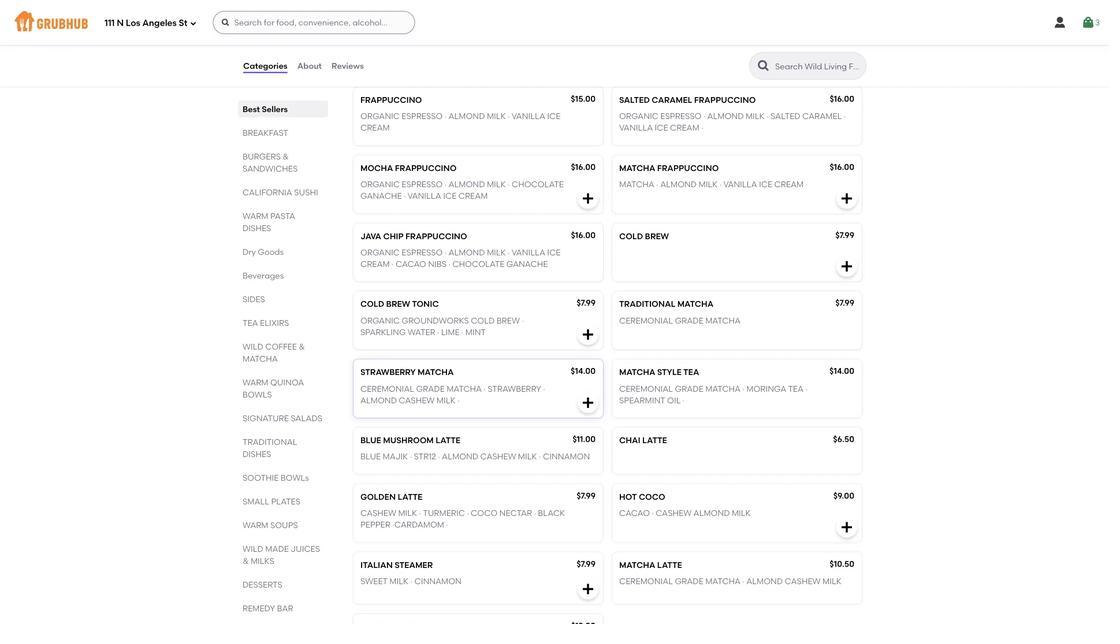 Task type: locate. For each thing, give the bounding box(es) containing it.
grade inside "ceremonial grade matcha · strawberry · almond cashew milk ·"
[[416, 384, 445, 394]]

chai latte
[[620, 435, 668, 445]]

1 vertical spatial traditional
[[243, 437, 297, 447]]

1 vertical spatial &
[[299, 342, 305, 351]]

organic inside organic espresso · almond milk · vanilla ice cream ·  cacao nibs · chocolate ganache
[[361, 247, 400, 257]]

n
[[117, 18, 124, 28]]

goods
[[258, 247, 284, 257]]

grade for matcha latte
[[675, 576, 704, 586]]

1 horizontal spatial &
[[283, 151, 289, 161]]

1 vertical spatial coco
[[471, 508, 498, 518]]

organic inside organic espresso · cashew milk · honey · cinnamon
[[620, 43, 659, 53]]

wild coffee & matcha tab
[[243, 340, 324, 365]]

elixirs
[[260, 318, 289, 328]]

bar
[[277, 603, 293, 613]]

style
[[658, 367, 682, 377]]

california sushi
[[243, 187, 318, 197]]

sweet milk · cinnamon
[[361, 576, 462, 586]]

hot coco
[[620, 492, 666, 502]]

almond inside the organic espresso · almond milk · chocolate ganache  · vanilla ice cream
[[449, 179, 485, 189]]

1 vertical spatial ganache
[[361, 191, 402, 201]]

wild up the milks
[[243, 544, 264, 554]]

1 vertical spatial caramel
[[803, 111, 842, 121]]

1 vertical spatial mocha
[[361, 163, 393, 173]]

0 vertical spatial chocolate
[[512, 43, 564, 53]]

turmeric
[[423, 508, 465, 518]]

ceremonial grade matcha · moringa tea · spearmint oil ·
[[620, 384, 808, 405]]

organic for organic espresso · almond milk · vanilla ice cream
[[361, 111, 400, 121]]

traditional for dishes
[[243, 437, 297, 447]]

dry goods tab
[[243, 246, 324, 258]]

organic inside organic espresso · almond milk · salted caramel · vanilla ice cream ·
[[620, 111, 659, 121]]

grade for matcha style tea
[[675, 384, 704, 394]]

blue for blue majik · str12 · almond cashew milk · cinnamon
[[361, 452, 381, 462]]

lime
[[442, 327, 460, 337]]

0 vertical spatial brew
[[645, 231, 669, 241]]

1 horizontal spatial traditional
[[620, 299, 676, 309]]

warm inside warm quinoa bowls
[[243, 377, 269, 387]]

$16.00 for matcha · almond milk · vanilla ice cream ·
[[830, 162, 855, 172]]

2 vertical spatial tea
[[789, 384, 804, 394]]

tea inside tab
[[243, 318, 258, 328]]

1 vertical spatial tea
[[684, 367, 700, 377]]

blue left mushroom
[[361, 435, 381, 445]]

espresso
[[402, 43, 443, 53], [661, 43, 702, 53], [402, 111, 443, 121], [661, 111, 702, 121], [402, 179, 443, 189], [402, 247, 443, 257]]

espresso down salted caramel frappuccino
[[661, 111, 702, 121]]

brew for cold brew tonic
[[386, 299, 410, 309]]

ganache for organic espresso · almond milk · chocolate ganache  · vanilla ice cream
[[361, 191, 402, 201]]

warm quinoa bowls tab
[[243, 376, 324, 401]]

milk inside organic espresso · almond milk · vanilla ice cream
[[487, 111, 506, 121]]

1 horizontal spatial salted
[[771, 111, 801, 121]]

coco left the nectar
[[471, 508, 498, 518]]

java chip frappuccino
[[361, 231, 467, 241]]

ice inside organic espresso · almond milk · vanilla ice cream ·  cacao nibs · chocolate ganache
[[548, 247, 561, 257]]

& left the milks
[[243, 556, 249, 566]]

espresso down java chip frappuccino on the left
[[402, 247, 443, 257]]

honey
[[770, 43, 799, 53]]

warm soups tab
[[243, 519, 324, 531]]

$6.50
[[834, 434, 855, 444]]

1 dishes from the top
[[243, 223, 271, 233]]

warm up the bowls in the left of the page
[[243, 377, 269, 387]]

1 vertical spatial brew
[[386, 299, 410, 309]]

warm down small
[[243, 520, 269, 530]]

organic espresso · cashew milk · honey · cinnamon
[[620, 43, 803, 65]]

espresso inside 'organic espresso · almond milk · chocolate ganache ·'
[[402, 43, 443, 53]]

ganache inside 'organic espresso · almond milk · chocolate ganache ·'
[[361, 55, 402, 65]]

frappuccino
[[361, 95, 422, 105], [695, 95, 756, 105], [395, 163, 457, 173], [658, 163, 719, 173], [406, 231, 467, 241]]

1 vertical spatial blue
[[361, 452, 381, 462]]

espresso inside organic espresso · almond milk · vanilla ice cream
[[402, 111, 443, 121]]

$15.00
[[571, 94, 596, 103]]

cold for cold brew
[[620, 231, 643, 241]]

black
[[538, 508, 565, 518]]

cacao left nibs
[[396, 259, 427, 269]]

2 blue from the top
[[361, 452, 381, 462]]

salted caramel frappuccino
[[620, 95, 756, 105]]

traditional inside tab
[[243, 437, 297, 447]]

tea
[[243, 318, 258, 328], [684, 367, 700, 377], [789, 384, 804, 394]]

tonic
[[412, 299, 439, 309]]

dishes up soothie
[[243, 449, 271, 459]]

1 blue from the top
[[361, 435, 381, 445]]

0 vertical spatial wild
[[243, 342, 264, 351]]

2 $14.00 from the left
[[830, 366, 855, 376]]

ceremonial inside "ceremonial grade matcha · strawberry · almond cashew milk ·"
[[361, 384, 414, 394]]

cafe mocha
[[361, 27, 417, 36]]

1 vertical spatial cacao
[[620, 508, 650, 518]]

wild down "tea elixirs"
[[243, 342, 264, 351]]

latte right chai on the right of page
[[643, 435, 668, 445]]

espresso for organic espresso · almond milk · chocolate ganache ·
[[402, 43, 443, 53]]

dishes inside traditional dishes
[[243, 449, 271, 459]]

milk inside organic espresso · cashew milk · honey · cinnamon
[[746, 43, 765, 53]]

& inside wild made juices & milks
[[243, 556, 249, 566]]

frappuccino up matcha · almond milk · vanilla ice cream ·
[[658, 163, 719, 173]]

1 horizontal spatial cold
[[471, 316, 495, 325]]

vanilla inside organic espresso · almond milk · vanilla ice cream
[[512, 111, 546, 121]]

1 horizontal spatial brew
[[497, 316, 520, 325]]

espresso for organic espresso · almond milk · salted caramel · vanilla ice cream ·
[[661, 111, 702, 121]]

chocolate for organic espresso · almond milk · chocolate ganache ·
[[512, 43, 564, 53]]

1 wild from the top
[[243, 342, 264, 351]]

$10.50
[[830, 559, 855, 569]]

ganache inside the organic espresso · almond milk · chocolate ganache  · vanilla ice cream
[[361, 191, 402, 201]]

about
[[297, 61, 322, 71]]

0 horizontal spatial cold
[[361, 299, 385, 309]]

coco inside 'cashew milk · turmeric · coco nectar ·  black pepper ·cardamom ·'
[[471, 508, 498, 518]]

$16.00 for organic espresso · almond milk · chocolate ganache  · vanilla ice cream
[[571, 162, 596, 172]]

organic for organic espresso · almond milk · chocolate ganache ·
[[361, 43, 400, 53]]

almond inside "ceremonial grade matcha · strawberry · almond cashew milk ·"
[[361, 395, 397, 405]]

matcha inside wild coffee & matcha
[[243, 354, 278, 364]]

organic espresso · almond milk · vanilla ice cream ·  cacao nibs · chocolate ganache
[[361, 247, 561, 269]]

breakfast tab
[[243, 127, 324, 139]]

desserts tab
[[243, 579, 324, 591]]

desserts
[[243, 580, 282, 590]]

traditional for matcha
[[620, 299, 676, 309]]

salted inside organic espresso · almond milk · salted caramel · vanilla ice cream ·
[[771, 111, 801, 121]]

2 wild from the top
[[243, 544, 264, 554]]

$16.00 for organic espresso · almond milk · vanilla ice cream ·  cacao nibs · chocolate ganache
[[571, 230, 596, 240]]

matcha · almond milk · vanilla ice cream ·
[[620, 179, 808, 189]]

st
[[179, 18, 188, 28]]

cream inside organic espresso · almond milk · salted caramel · vanilla ice cream ·
[[671, 123, 700, 133]]

2 vertical spatial ganache
[[507, 259, 548, 269]]

warm down california
[[243, 211, 269, 221]]

mocha
[[384, 27, 417, 36], [361, 163, 393, 173]]

cold
[[620, 231, 643, 241], [361, 299, 385, 309], [471, 316, 495, 325]]

cashew inside "ceremonial grade matcha · strawberry · almond cashew milk ·"
[[399, 395, 435, 405]]

2 horizontal spatial brew
[[645, 231, 669, 241]]

1 vertical spatial chocolate
[[512, 179, 564, 189]]

ceremonial down matcha latte
[[620, 576, 673, 586]]

caramel inside organic espresso · almond milk · salted caramel · vanilla ice cream ·
[[803, 111, 842, 121]]

2 horizontal spatial cold
[[620, 231, 643, 241]]

latte down cacao · cashew almond milk
[[658, 560, 683, 570]]

hot
[[620, 492, 637, 502]]

almond inside 'organic espresso · almond milk · chocolate ganache ·'
[[449, 43, 485, 53]]

juices
[[291, 544, 320, 554]]

cold brew tonic
[[361, 299, 439, 309]]

mocha frappuccino
[[361, 163, 457, 173]]

0 vertical spatial &
[[283, 151, 289, 161]]

2 horizontal spatial &
[[299, 342, 305, 351]]

0 vertical spatial tea
[[243, 318, 258, 328]]

latte
[[436, 435, 461, 445], [643, 435, 668, 445], [398, 492, 423, 502], [658, 560, 683, 570]]

0 vertical spatial cinnamon
[[620, 55, 667, 65]]

cream inside the organic espresso · almond milk · chocolate ganache  · vanilla ice cream
[[459, 191, 488, 201]]

$14.00 for ceremonial grade matcha · moringa tea · spearmint oil ·
[[830, 366, 855, 376]]

california
[[243, 187, 292, 197]]

sweet
[[361, 576, 388, 586]]

brew for cold brew
[[645, 231, 669, 241]]

cacao
[[396, 259, 427, 269], [620, 508, 650, 518]]

made
[[265, 544, 289, 554]]

organic espresso · almond milk · chocolate ganache ·
[[361, 43, 564, 65]]

2 dishes from the top
[[243, 449, 271, 459]]

small
[[243, 497, 269, 506]]

0 vertical spatial dishes
[[243, 223, 271, 233]]

0 horizontal spatial salted
[[620, 95, 650, 105]]

grade
[[675, 316, 704, 325], [416, 384, 445, 394], [675, 384, 704, 394], [675, 576, 704, 586]]

2 horizontal spatial tea
[[789, 384, 804, 394]]

0 horizontal spatial &
[[243, 556, 249, 566]]

$11.00
[[573, 434, 596, 444]]

wild made juices & milks tab
[[243, 543, 324, 567]]

milk inside the organic espresso · almond milk · chocolate ganache  · vanilla ice cream
[[487, 179, 506, 189]]

2 vertical spatial &
[[243, 556, 249, 566]]

1 $14.00 from the left
[[571, 366, 596, 376]]

tea inside ceremonial grade matcha · moringa tea · spearmint oil ·
[[789, 384, 804, 394]]

coco right 'hot'
[[639, 492, 666, 502]]

cashew
[[708, 43, 744, 53], [399, 395, 435, 405], [481, 452, 516, 462], [361, 508, 397, 518], [656, 508, 692, 518], [785, 576, 821, 586]]

svg image
[[1054, 16, 1068, 29], [1082, 16, 1096, 29], [840, 191, 854, 205], [840, 260, 854, 273], [581, 328, 595, 342], [581, 582, 595, 596]]

cacao inside organic espresso · almond milk · vanilla ice cream ·  cacao nibs · chocolate ganache
[[396, 259, 427, 269]]

1 vertical spatial wild
[[243, 544, 264, 554]]

espresso inside organic espresso · almond milk · vanilla ice cream ·  cacao nibs · chocolate ganache
[[402, 247, 443, 257]]

0 vertical spatial strawberry
[[361, 367, 416, 377]]

0 horizontal spatial strawberry
[[361, 367, 416, 377]]

0 vertical spatial cacao
[[396, 259, 427, 269]]

ceremonial
[[620, 316, 673, 325], [361, 384, 414, 394], [620, 384, 673, 394], [620, 576, 673, 586]]

grade inside ceremonial grade matcha · moringa tea · spearmint oil ·
[[675, 384, 704, 394]]

ceremonial for ceremonial grade matcha · strawberry · almond cashew milk ·
[[361, 384, 414, 394]]

0 vertical spatial traditional
[[620, 299, 676, 309]]

1 warm from the top
[[243, 211, 269, 221]]

0 horizontal spatial cacao
[[396, 259, 427, 269]]

cinnamon inside organic espresso · cashew milk · honey · cinnamon
[[620, 55, 667, 65]]

1 vertical spatial cinnamon
[[543, 452, 590, 462]]

ganache inside organic espresso · almond milk · vanilla ice cream ·  cacao nibs · chocolate ganache
[[507, 259, 548, 269]]

blue left majik
[[361, 452, 381, 462]]

traditional up ceremonial grade matcha
[[620, 299, 676, 309]]

&
[[283, 151, 289, 161], [299, 342, 305, 351], [243, 556, 249, 566]]

1 horizontal spatial strawberry
[[488, 384, 541, 394]]

cashew inside 'cashew milk · turmeric · coco nectar ·  black pepper ·cardamom ·'
[[361, 508, 397, 518]]

1 horizontal spatial coco
[[639, 492, 666, 502]]

chocolate inside organic espresso · almond milk · vanilla ice cream ·  cacao nibs · chocolate ganache
[[453, 259, 505, 269]]

wild for &
[[243, 544, 264, 554]]

0 horizontal spatial $14.00
[[571, 366, 596, 376]]

2 warm from the top
[[243, 377, 269, 387]]

ceremonial down traditional matcha
[[620, 316, 673, 325]]

ceremonial down strawberry matcha
[[361, 384, 414, 394]]

tea right style
[[684, 367, 700, 377]]

espresso down mocha frappuccino
[[402, 179, 443, 189]]

espresso inside organic espresso · cashew milk · honey · cinnamon
[[661, 43, 702, 53]]

ceremonial up spearmint
[[620, 384, 673, 394]]

0 vertical spatial caramel
[[652, 95, 693, 105]]

0 vertical spatial blue
[[361, 435, 381, 445]]

salted right $15.00
[[620, 95, 650, 105]]

espresso up mocha frappuccino
[[402, 111, 443, 121]]

traditional down signature
[[243, 437, 297, 447]]

chocolate inside the organic espresso · almond milk · chocolate ganache  · vanilla ice cream
[[512, 179, 564, 189]]

organic espresso · almond milk · chocolate ganache  · vanilla ice cream
[[361, 179, 564, 201]]

beverages
[[243, 271, 284, 280]]

angeles
[[142, 18, 177, 28]]

warm inside warm pasta dishes
[[243, 211, 269, 221]]

ceremonial inside ceremonial grade matcha · moringa tea · spearmint oil ·
[[620, 384, 673, 394]]

burgers & sandwiches tab
[[243, 150, 324, 175]]

grade down strawberry matcha
[[416, 384, 445, 394]]

reviews button
[[331, 45, 365, 87]]

salted down search icon
[[771, 111, 801, 121]]

matcha
[[620, 163, 656, 173], [620, 179, 655, 189], [678, 299, 714, 309], [706, 316, 741, 325], [243, 354, 278, 364], [418, 367, 454, 377], [620, 367, 656, 377], [447, 384, 482, 394], [706, 384, 741, 394], [620, 560, 656, 570], [706, 576, 741, 586]]

nibs
[[428, 259, 447, 269]]

1 vertical spatial salted
[[771, 111, 801, 121]]

traditional
[[620, 299, 676, 309], [243, 437, 297, 447]]

organic inside organic groundworks cold brew · sparkling water · lime · mint
[[361, 316, 400, 325]]

grade down traditional matcha
[[675, 316, 704, 325]]

1 vertical spatial warm
[[243, 377, 269, 387]]

categories
[[243, 61, 288, 71]]

espresso inside organic espresso · almond milk · salted caramel · vanilla ice cream ·
[[661, 111, 702, 121]]

& right coffee
[[299, 342, 305, 351]]

beverages tab
[[243, 269, 324, 281]]

golden latte
[[361, 492, 423, 502]]

traditional dishes
[[243, 437, 297, 459]]

0 horizontal spatial traditional
[[243, 437, 297, 447]]

italian steamer
[[361, 560, 433, 570]]

almond inside organic espresso · almond milk · vanilla ice cream
[[449, 111, 485, 121]]

chocolate inside 'organic espresso · almond milk · chocolate ganache ·'
[[512, 43, 564, 53]]

0 horizontal spatial tea
[[243, 318, 258, 328]]

$7.99
[[836, 230, 855, 240], [577, 298, 596, 308], [836, 298, 855, 308], [577, 491, 596, 501], [577, 559, 596, 569]]

organic
[[361, 43, 400, 53], [620, 43, 659, 53], [361, 111, 400, 121], [620, 111, 659, 121], [361, 179, 400, 189], [361, 247, 400, 257], [361, 316, 400, 325]]

organic inside organic espresso · almond milk · vanilla ice cream
[[361, 111, 400, 121]]

breakfast
[[243, 128, 288, 138]]

espresso down cafe mocha
[[402, 43, 443, 53]]

0 vertical spatial ganache
[[361, 55, 402, 65]]

wild inside wild coffee & matcha
[[243, 342, 264, 351]]

1 vertical spatial dishes
[[243, 449, 271, 459]]

grade up oil
[[675, 384, 704, 394]]

organic espresso · cashew milk · honey · cinnamon button
[[613, 19, 862, 77]]

organic inside the organic espresso · almond milk · chocolate ganache  · vanilla ice cream
[[361, 179, 400, 189]]

2 vertical spatial cinnamon
[[415, 576, 462, 586]]

grade for strawberry matcha
[[416, 384, 445, 394]]

organic inside 'organic espresso · almond milk · chocolate ganache ·'
[[361, 43, 400, 53]]

2 vertical spatial cold
[[471, 316, 495, 325]]

organic espresso · almond milk · vanilla ice cream
[[361, 111, 561, 133]]

espresso inside the organic espresso · almond milk · chocolate ganache  · vanilla ice cream
[[402, 179, 443, 189]]

svg image
[[221, 18, 230, 27], [190, 20, 197, 27], [581, 191, 595, 205], [581, 396, 595, 410], [840, 520, 854, 534]]

0 vertical spatial mocha
[[384, 27, 417, 36]]

2 vertical spatial warm
[[243, 520, 269, 530]]

& up 'sandwiches'
[[283, 151, 289, 161]]

matcha inside "ceremonial grade matcha · strawberry · almond cashew milk ·"
[[447, 384, 482, 394]]

cashew inside organic espresso · cashew milk · honey · cinnamon
[[708, 43, 744, 53]]

dishes up dry goods
[[243, 223, 271, 233]]

cold inside organic groundworks cold brew · sparkling water · lime · mint
[[471, 316, 495, 325]]

majik
[[383, 452, 408, 462]]

$7.99 for sweet milk · cinnamon
[[577, 559, 596, 569]]

tea right moringa
[[789, 384, 804, 394]]

ice inside organic espresso · almond milk · salted caramel · vanilla ice cream ·
[[655, 123, 669, 133]]

2 vertical spatial chocolate
[[453, 259, 505, 269]]

wild inside wild made juices & milks
[[243, 544, 264, 554]]

latte up ·cardamom on the left
[[398, 492, 423, 502]]

blue
[[361, 435, 381, 445], [361, 452, 381, 462]]

coco
[[639, 492, 666, 502], [471, 508, 498, 518]]

organic for organic espresso · cashew milk · honey · cinnamon
[[620, 43, 659, 53]]

1 horizontal spatial $14.00
[[830, 366, 855, 376]]

grade down matcha latte
[[675, 576, 704, 586]]

111 n los angeles st
[[105, 18, 188, 28]]

1 vertical spatial cold
[[361, 299, 385, 309]]

tea elixirs tab
[[243, 317, 324, 329]]

0 horizontal spatial cinnamon
[[415, 576, 462, 586]]

cacao down 'hot'
[[620, 508, 650, 518]]

2 vertical spatial brew
[[497, 316, 520, 325]]

2 horizontal spatial cinnamon
[[620, 55, 667, 65]]

1 vertical spatial strawberry
[[488, 384, 541, 394]]

wild coffee & matcha
[[243, 342, 305, 364]]

milk inside organic espresso · almond milk · salted caramel · vanilla ice cream ·
[[746, 111, 765, 121]]

0 horizontal spatial brew
[[386, 299, 410, 309]]

almond inside organic espresso · almond milk · salted caramel · vanilla ice cream ·
[[708, 111, 744, 121]]

0 vertical spatial warm
[[243, 211, 269, 221]]

0 horizontal spatial coco
[[471, 508, 498, 518]]

sellers
[[262, 104, 288, 114]]

0 vertical spatial cold
[[620, 231, 643, 241]]

espresso for organic espresso · cashew milk · honey · cinnamon
[[661, 43, 702, 53]]

1 horizontal spatial caramel
[[803, 111, 842, 121]]

matcha latte
[[620, 560, 683, 570]]

tea down sides
[[243, 318, 258, 328]]

ganache for organic espresso · almond milk · chocolate ganache ·
[[361, 55, 402, 65]]

espresso up salted caramel frappuccino
[[661, 43, 702, 53]]

3 button
[[1082, 12, 1101, 33]]



Task type: vqa. For each thing, say whether or not it's contained in the screenshot.


Task type: describe. For each thing, give the bounding box(es) containing it.
soothie
[[243, 473, 279, 483]]

·cardamom
[[393, 520, 444, 530]]

remedy bar tab
[[243, 602, 324, 614]]

milks
[[251, 556, 275, 566]]

cream inside organic espresso · almond milk · vanilla ice cream
[[361, 123, 390, 133]]

latte for golden latte
[[398, 492, 423, 502]]

warm quinoa bowls
[[243, 377, 304, 399]]

latte for chai latte
[[643, 435, 668, 445]]

bowls
[[281, 473, 309, 483]]

$7.99 for organic groundworks cold brew · sparkling water · lime · mint
[[577, 298, 596, 308]]

ceremonial grade matcha
[[620, 316, 741, 325]]

signature salads
[[243, 413, 323, 423]]

espresso for organic espresso · almond milk · vanilla ice cream
[[402, 111, 443, 121]]

& inside burgers & sandwiches
[[283, 151, 289, 161]]

sides tab
[[243, 293, 324, 305]]

milk inside 'organic espresso · almond milk · chocolate ganache ·'
[[487, 43, 506, 53]]

plates
[[271, 497, 301, 506]]

ceremonial for ceremonial grade matcha · almond cashew milk
[[620, 576, 673, 586]]

bowls
[[243, 390, 272, 399]]

organic for organic espresso · almond milk · chocolate ganache  · vanilla ice cream
[[361, 179, 400, 189]]

Search Wild Living Foods search field
[[775, 61, 863, 72]]

ice inside the organic espresso · almond milk · chocolate ganache  · vanilla ice cream
[[443, 191, 457, 201]]

sushi
[[294, 187, 318, 197]]

organic espresso · almond milk · salted caramel · vanilla ice cream ·
[[620, 111, 846, 133]]

wild for matcha
[[243, 342, 264, 351]]

java
[[361, 231, 382, 241]]

organic groundworks cold brew · sparkling water · lime · mint
[[361, 316, 524, 337]]

blue mushroom latte
[[361, 435, 461, 445]]

california sushi tab
[[243, 186, 324, 198]]

pepper
[[361, 520, 391, 530]]

wild made juices & milks
[[243, 544, 320, 566]]

organic for organic espresso · almond milk · vanilla ice cream ·  cacao nibs · chocolate ganache
[[361, 247, 400, 257]]

quinoa
[[270, 377, 304, 387]]

vanilla inside organic espresso · almond milk · vanilla ice cream ·  cacao nibs · chocolate ganache
[[512, 247, 546, 257]]

about button
[[297, 45, 323, 87]]

signature
[[243, 413, 289, 423]]

$7.99 for cashew milk · turmeric · coco nectar ·  black pepper ·cardamom ·
[[577, 491, 596, 501]]

svg image for mocha frappuccino
[[581, 191, 595, 205]]

brew inside organic groundworks cold brew · sparkling water · lime · mint
[[497, 316, 520, 325]]

$14.00 for ceremonial grade matcha · strawberry · almond cashew milk ·
[[571, 366, 596, 376]]

cold for cold brew tonic
[[361, 299, 385, 309]]

dishes inside warm pasta dishes
[[243, 223, 271, 233]]

soothie bowls tab
[[243, 472, 324, 484]]

svg image inside 3 button
[[1082, 16, 1096, 29]]

vanilla inside organic espresso · almond milk · salted caramel · vanilla ice cream ·
[[620, 123, 653, 133]]

str12
[[414, 452, 436, 462]]

strawberry inside "ceremonial grade matcha · strawberry · almond cashew milk ·"
[[488, 384, 541, 394]]

dry goods
[[243, 247, 284, 257]]

matcha style tea
[[620, 367, 700, 377]]

111
[[105, 18, 115, 28]]

water
[[408, 327, 436, 337]]

warm pasta dishes tab
[[243, 210, 324, 234]]

3 warm from the top
[[243, 520, 269, 530]]

signature salads tab
[[243, 412, 324, 424]]

remedy
[[243, 603, 275, 613]]

coffee
[[265, 342, 297, 351]]

$16.00 for organic espresso · almond milk · salted caramel · vanilla ice cream ·
[[830, 94, 855, 103]]

espresso for organic espresso · almond milk · vanilla ice cream ·  cacao nibs · chocolate ganache
[[402, 247, 443, 257]]

chocolate for organic espresso · almond milk · chocolate ganache  · vanilla ice cream
[[512, 179, 564, 189]]

remedy bar
[[243, 603, 293, 613]]

0 vertical spatial coco
[[639, 492, 666, 502]]

milk inside organic espresso · almond milk · vanilla ice cream ·  cacao nibs · chocolate ganache
[[487, 247, 506, 257]]

frappuccino up nibs
[[406, 231, 467, 241]]

$9.00
[[834, 491, 855, 501]]

search icon image
[[757, 59, 771, 73]]

organic for organic espresso · almond milk · salted caramel · vanilla ice cream ·
[[620, 111, 659, 121]]

matcha inside ceremonial grade matcha · moringa tea · spearmint oil ·
[[706, 384, 741, 394]]

almond inside organic espresso · almond milk · vanilla ice cream ·  cacao nibs · chocolate ganache
[[449, 247, 485, 257]]

1 horizontal spatial tea
[[684, 367, 700, 377]]

latte for matcha latte
[[658, 560, 683, 570]]

sparkling
[[361, 327, 406, 337]]

soothie bowls
[[243, 473, 309, 483]]

oil
[[668, 395, 681, 405]]

milk inside "ceremonial grade matcha · strawberry · almond cashew milk ·"
[[437, 395, 456, 405]]

groundworks
[[402, 316, 469, 325]]

espresso for organic espresso · almond milk · chocolate ganache  · vanilla ice cream
[[402, 179, 443, 189]]

mint
[[466, 327, 486, 337]]

svg image for strawberry matcha
[[581, 396, 595, 410]]

vanilla inside the organic espresso · almond milk · chocolate ganache  · vanilla ice cream
[[408, 191, 442, 201]]

moringa
[[747, 384, 787, 394]]

dry
[[243, 247, 256, 257]]

pasta
[[270, 211, 295, 221]]

blue for blue mushroom latte
[[361, 435, 381, 445]]

frappuccino up organic espresso · almond milk · salted caramel · vanilla ice cream ·
[[695, 95, 756, 105]]

$7.99 for ceremonial grade matcha
[[836, 298, 855, 308]]

best
[[243, 104, 260, 114]]

ceremonial for ceremonial grade matcha · moringa tea · spearmint oil ·
[[620, 384, 673, 394]]

strawberry matcha
[[361, 367, 454, 377]]

chip
[[383, 231, 404, 241]]

sandwiches
[[243, 164, 298, 173]]

warm soups
[[243, 520, 298, 530]]

categories button
[[243, 45, 288, 87]]

traditional dishes tab
[[243, 436, 324, 460]]

0 vertical spatial salted
[[620, 95, 650, 105]]

cacao · cashew almond milk
[[620, 508, 751, 518]]

cafe
[[361, 27, 382, 36]]

Search for food, convenience, alcohol... search field
[[213, 11, 415, 34]]

small plates tab
[[243, 495, 324, 507]]

1 horizontal spatial cacao
[[620, 508, 650, 518]]

warm for bowls
[[243, 377, 269, 387]]

frappuccino down reviews button
[[361, 95, 422, 105]]

spearmint
[[620, 395, 666, 405]]

frappuccino up the organic espresso · almond milk · chocolate ganache  · vanilla ice cream
[[395, 163, 457, 173]]

burgers
[[243, 151, 281, 161]]

grade for traditional matcha
[[675, 316, 704, 325]]

1 horizontal spatial cinnamon
[[543, 452, 590, 462]]

mushroom
[[383, 435, 434, 445]]

ceremonial grade matcha · almond cashew milk
[[620, 576, 842, 586]]

nectar
[[500, 508, 532, 518]]

salads
[[291, 413, 323, 423]]

milk inside 'cashew milk · turmeric · coco nectar ·  black pepper ·cardamom ·'
[[398, 508, 417, 518]]

svg image for hot coco
[[840, 520, 854, 534]]

matcha frappuccino
[[620, 163, 719, 173]]

ceremonial for ceremonial grade matcha
[[620, 316, 673, 325]]

latte up str12 on the left of page
[[436, 435, 461, 445]]

reviews
[[332, 61, 364, 71]]

cold brew
[[620, 231, 669, 241]]

traditional matcha
[[620, 299, 714, 309]]

los
[[126, 18, 140, 28]]

ceremonial grade matcha · strawberry · almond cashew milk ·
[[361, 384, 545, 405]]

best sellers tab
[[243, 103, 324, 115]]

chai
[[620, 435, 641, 445]]

& inside wild coffee & matcha
[[299, 342, 305, 351]]

steamer
[[395, 560, 433, 570]]

blue majik · str12 · almond cashew milk · cinnamon
[[361, 452, 590, 462]]

0 horizontal spatial caramel
[[652, 95, 693, 105]]

main navigation navigation
[[0, 0, 1110, 45]]

sides
[[243, 294, 265, 304]]

organic for organic groundworks cold brew · sparkling water · lime · mint
[[361, 316, 400, 325]]

burgers & sandwiches
[[243, 151, 298, 173]]

cream inside organic espresso · almond milk · vanilla ice cream ·  cacao nibs · chocolate ganache
[[361, 259, 390, 269]]

cashew milk · turmeric · coco nectar ·  black pepper ·cardamom ·
[[361, 508, 565, 530]]

ice inside organic espresso · almond milk · vanilla ice cream
[[548, 111, 561, 121]]

tea elixirs
[[243, 318, 289, 328]]

warm for dishes
[[243, 211, 269, 221]]



